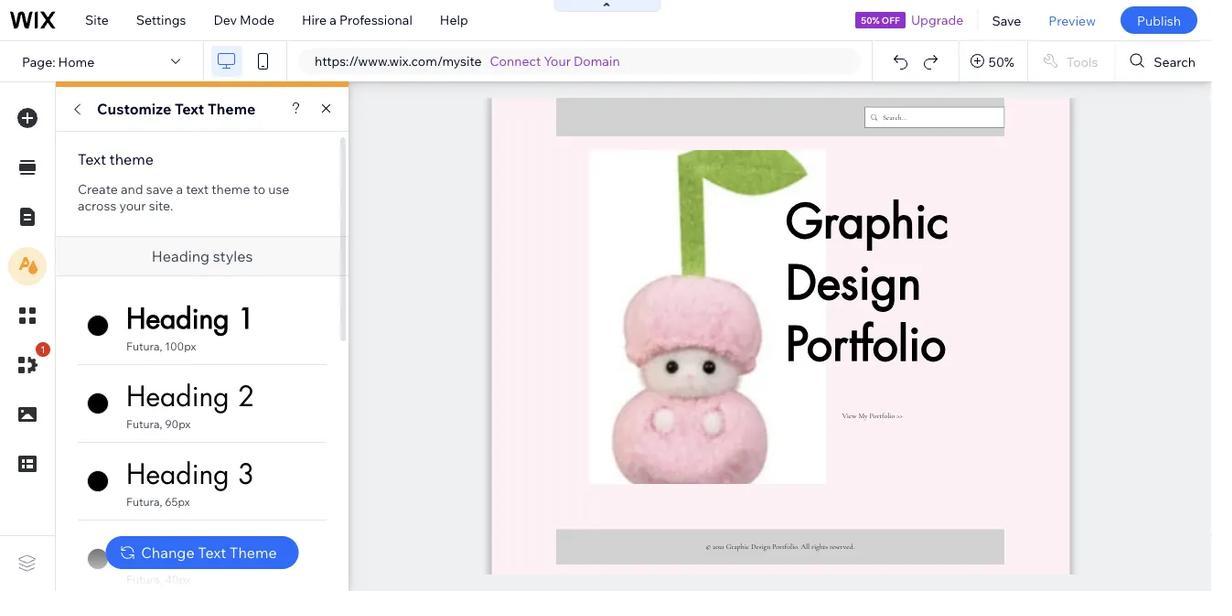 Task type: describe. For each thing, give the bounding box(es) containing it.
save button
[[979, 0, 1035, 40]]

tools button
[[1029, 41, 1115, 81]]

search button
[[1116, 41, 1213, 81]]

theme inside create and save a text theme to use across your site.
[[212, 181, 250, 197]]

futura for heading 4
[[126, 572, 160, 586]]

1 inside heading 1 futura , 100px
[[238, 300, 255, 337]]

theme for customize text theme
[[208, 100, 256, 118]]

, for heading 4
[[160, 572, 162, 586]]

customize text theme
[[97, 100, 256, 118]]

heading 2 futura , 90px
[[126, 377, 255, 430]]

preview button
[[1035, 0, 1110, 40]]

and
[[121, 181, 143, 197]]

futura for heading 3
[[126, 494, 160, 508]]

heading for 2
[[126, 377, 229, 414]]

save
[[993, 12, 1022, 28]]

heading 1 futura , 100px
[[126, 300, 255, 353]]

heading for 4
[[126, 533, 229, 570]]

theme for change text theme
[[230, 544, 277, 562]]

3
[[238, 455, 255, 492]]

heading 3 futura , 65px
[[126, 455, 255, 508]]

off
[[882, 14, 900, 26]]

help
[[440, 12, 468, 28]]

home
[[58, 53, 95, 69]]

styles
[[213, 247, 253, 265]]

settings
[[136, 12, 186, 28]]

https://www.wix.com/mysite
[[315, 53, 482, 69]]

40px
[[165, 572, 191, 586]]

customize
[[97, 100, 171, 118]]

dev mode
[[214, 12, 275, 28]]

50% for 50% off
[[861, 14, 880, 26]]

dev
[[214, 12, 237, 28]]

1 vertical spatial text
[[78, 150, 106, 168]]

65px
[[165, 494, 190, 508]]

search
[[1154, 53, 1196, 69]]

1 horizontal spatial a
[[330, 12, 337, 28]]

change text theme button
[[106, 536, 299, 569]]

change text theme
[[141, 544, 277, 562]]

4
[[238, 533, 255, 570]]

text
[[186, 181, 209, 197]]

heading for styles
[[152, 247, 210, 265]]



Task type: vqa. For each thing, say whether or not it's contained in the screenshot.
"Create and save a text theme to use across your site."
yes



Task type: locate. For each thing, give the bounding box(es) containing it.
1 vertical spatial theme
[[230, 544, 277, 562]]

heading
[[152, 247, 210, 265], [126, 300, 229, 337], [126, 377, 229, 414], [126, 455, 229, 492], [126, 533, 229, 570]]

0 horizontal spatial 50%
[[861, 14, 880, 26]]

3 futura from the top
[[126, 494, 160, 508]]

futura
[[126, 339, 160, 353], [126, 417, 160, 430], [126, 494, 160, 508], [126, 572, 160, 586]]

4 , from the top
[[160, 572, 162, 586]]

theme inside button
[[230, 544, 277, 562]]

heading inside the heading 4 futura , 40px
[[126, 533, 229, 570]]

, for heading 3
[[160, 494, 162, 508]]

a inside create and save a text theme to use across your site.
[[176, 181, 183, 197]]

mode
[[240, 12, 275, 28]]

1 vertical spatial a
[[176, 181, 183, 197]]

theme up to
[[208, 100, 256, 118]]

theme up and
[[109, 150, 154, 168]]

, left 90px
[[160, 417, 162, 430]]

heading inside heading 1 futura , 100px
[[126, 300, 229, 337]]

to
[[253, 181, 266, 197]]

heading inside heading 3 futura , 65px
[[126, 455, 229, 492]]

1 horizontal spatial theme
[[212, 181, 250, 197]]

heading up 65px
[[126, 455, 229, 492]]

futura left 100px
[[126, 339, 160, 353]]

0 horizontal spatial a
[[176, 181, 183, 197]]

, left 40px
[[160, 572, 162, 586]]

0 horizontal spatial theme
[[109, 150, 154, 168]]

site.
[[149, 198, 173, 214]]

upgrade
[[912, 12, 964, 28]]

text
[[175, 100, 204, 118], [78, 150, 106, 168], [198, 544, 226, 562]]

create
[[78, 181, 118, 197]]

futura left 65px
[[126, 494, 160, 508]]

, inside heading 1 futura , 100px
[[160, 339, 162, 353]]

a left text
[[176, 181, 183, 197]]

2 vertical spatial text
[[198, 544, 226, 562]]

50% off
[[861, 14, 900, 26]]

3 , from the top
[[160, 494, 162, 508]]

1 , from the top
[[160, 339, 162, 353]]

across
[[78, 198, 116, 214]]

1 vertical spatial 1
[[40, 344, 46, 356]]

, left 65px
[[160, 494, 162, 508]]

90px
[[165, 417, 191, 430]]

heading up 40px
[[126, 533, 229, 570]]

2 , from the top
[[160, 417, 162, 430]]

1 futura from the top
[[126, 339, 160, 353]]

50% down the save
[[989, 53, 1015, 69]]

1 horizontal spatial 1
[[238, 300, 255, 337]]

hire a professional
[[302, 12, 413, 28]]

hire
[[302, 12, 327, 28]]

, inside the heading 2 futura , 90px
[[160, 417, 162, 430]]

futura left 90px
[[126, 417, 160, 430]]

https://www.wix.com/mysite connect your domain
[[315, 53, 620, 69]]

50% inside 50% button
[[989, 53, 1015, 69]]

publish
[[1138, 12, 1182, 28]]

preview
[[1049, 12, 1096, 28]]

0 vertical spatial theme
[[109, 150, 154, 168]]

heading 4 futura , 40px
[[126, 533, 255, 586]]

create and save a text theme to use across your site.
[[78, 181, 290, 214]]

,
[[160, 339, 162, 353], [160, 417, 162, 430], [160, 494, 162, 508], [160, 572, 162, 586]]

tools
[[1067, 53, 1099, 69]]

theme down 3
[[230, 544, 277, 562]]

text up create in the top left of the page
[[78, 150, 106, 168]]

futura inside heading 3 futura , 65px
[[126, 494, 160, 508]]

change
[[141, 544, 195, 562]]

1 vertical spatial 50%
[[989, 53, 1015, 69]]

domain
[[574, 53, 620, 69]]

futura inside the heading 2 futura , 90px
[[126, 417, 160, 430]]

theme left to
[[212, 181, 250, 197]]

, left 100px
[[160, 339, 162, 353]]

text for customize
[[175, 100, 204, 118]]

heading styles
[[152, 247, 253, 265]]

heading up 100px
[[126, 300, 229, 337]]

theme
[[208, 100, 256, 118], [230, 544, 277, 562]]

50%
[[861, 14, 880, 26], [989, 53, 1015, 69]]

a right hire
[[330, 12, 337, 28]]

heading up 90px
[[126, 377, 229, 414]]

use
[[268, 181, 290, 197]]

2
[[238, 377, 255, 414]]

heading inside the heading 2 futura , 90px
[[126, 377, 229, 414]]

1
[[238, 300, 255, 337], [40, 344, 46, 356]]

100px
[[165, 339, 196, 353]]

4 futura from the top
[[126, 572, 160, 586]]

1 horizontal spatial 50%
[[989, 53, 1015, 69]]

a
[[330, 12, 337, 28], [176, 181, 183, 197]]

heading left styles
[[152, 247, 210, 265]]

text right customize
[[175, 100, 204, 118]]

text theme
[[78, 150, 154, 168]]

professional
[[340, 12, 413, 28]]

50% for 50%
[[989, 53, 1015, 69]]

50% button
[[960, 41, 1028, 81]]

0 vertical spatial a
[[330, 12, 337, 28]]

futura for heading 1
[[126, 339, 160, 353]]

your
[[119, 198, 146, 214]]

0 vertical spatial 50%
[[861, 14, 880, 26]]

1 button
[[8, 342, 50, 384]]

, inside the heading 4 futura , 40px
[[160, 572, 162, 586]]

, inside heading 3 futura , 65px
[[160, 494, 162, 508]]

1 inside button
[[40, 344, 46, 356]]

2 futura from the top
[[126, 417, 160, 430]]

futura for heading 2
[[126, 417, 160, 430]]

heading for 3
[[126, 455, 229, 492]]

text inside button
[[198, 544, 226, 562]]

site
[[85, 12, 109, 28]]

, for heading 1
[[160, 339, 162, 353]]

publish button
[[1121, 6, 1198, 34]]

save
[[146, 181, 173, 197]]

connect
[[490, 53, 541, 69]]

heading for 1
[[126, 300, 229, 337]]

0 horizontal spatial 1
[[40, 344, 46, 356]]

futura inside the heading 4 futura , 40px
[[126, 572, 160, 586]]

0 vertical spatial theme
[[208, 100, 256, 118]]

text left 4
[[198, 544, 226, 562]]

0 vertical spatial 1
[[238, 300, 255, 337]]

, for heading 2
[[160, 417, 162, 430]]

your
[[544, 53, 571, 69]]

1 vertical spatial theme
[[212, 181, 250, 197]]

text for change
[[198, 544, 226, 562]]

0 vertical spatial text
[[175, 100, 204, 118]]

futura inside heading 1 futura , 100px
[[126, 339, 160, 353]]

theme
[[109, 150, 154, 168], [212, 181, 250, 197]]

futura left 40px
[[126, 572, 160, 586]]

50% left off
[[861, 14, 880, 26]]



